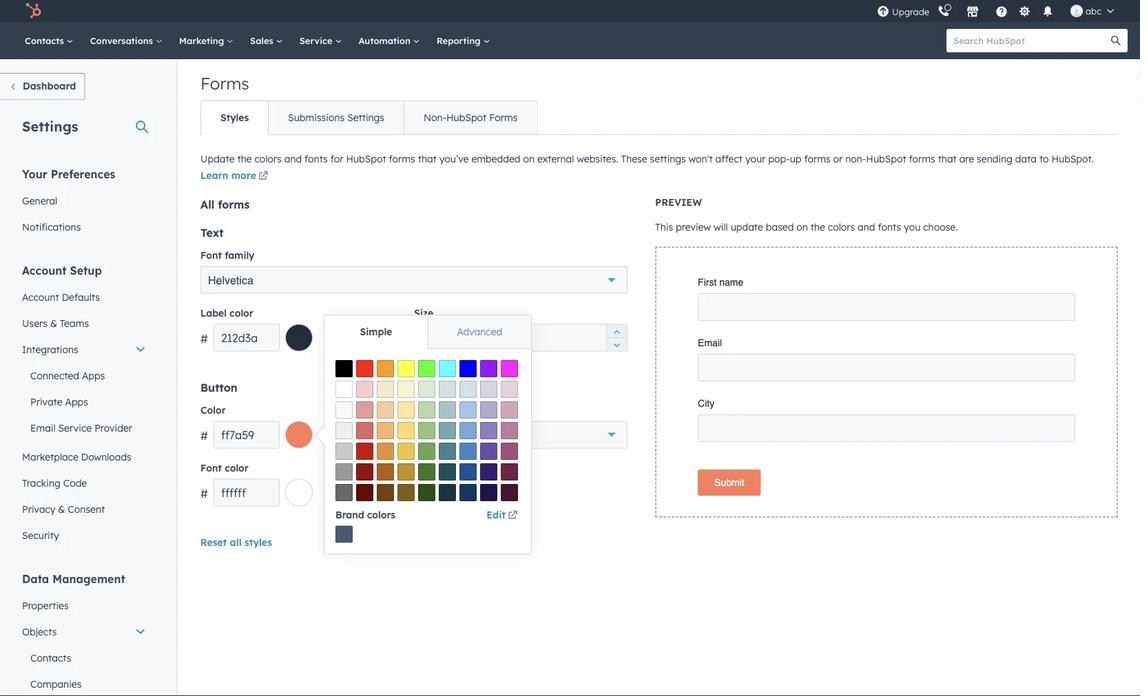 Task type: describe. For each thing, give the bounding box(es) containing it.
service inside account setup element
[[58, 422, 92, 434]]

dashboard link
[[0, 73, 85, 100]]

tracking
[[22, 477, 60, 489]]

preview
[[655, 196, 702, 208]]

you've
[[439, 153, 469, 165]]

code
[[63, 477, 87, 489]]

#b4a7d6, 100 opacity image
[[480, 402, 497, 419]]

non-hubspot forms
[[424, 112, 518, 124]]

navigation containing styles
[[200, 101, 538, 135]]

link opens in a new window image for edit
[[508, 511, 518, 521]]

font color
[[200, 462, 248, 474]]

account defaults link
[[14, 284, 154, 310]]

first name
[[698, 277, 743, 288]]

pop-
[[768, 153, 790, 165]]

downloads
[[81, 451, 131, 463]]

contacts link for companies "link"
[[14, 645, 154, 671]]

or
[[833, 153, 843, 165]]

data
[[1015, 153, 1037, 165]]

integrations
[[22, 343, 78, 355]]

are
[[959, 153, 974, 165]]

City text field
[[698, 415, 1075, 442]]

private apps link
[[14, 389, 154, 415]]

#fafafa, 100 opacity image
[[335, 402, 353, 419]]

styles
[[220, 112, 249, 124]]

1 horizontal spatial hubspot
[[446, 112, 487, 124]]

#d5a6bd, 100 opacity image
[[501, 402, 518, 419]]

general
[[22, 195, 57, 207]]

0 vertical spatial and
[[284, 153, 302, 165]]

marketplace
[[22, 451, 78, 463]]

security
[[22, 529, 59, 541]]

data management element
[[14, 571, 154, 696]]

#20124d, 100 opacity image
[[480, 484, 497, 501]]

#cfe2f3, 100 opacity image
[[459, 381, 477, 398]]

calling icon image
[[938, 5, 950, 18]]

#351c75, 100 opacity image
[[480, 464, 497, 481]]

0 vertical spatial contacts
[[25, 35, 67, 46]]

notifications button
[[1036, 0, 1060, 22]]

Label color text field
[[213, 324, 280, 352]]

privacy & consent
[[22, 503, 105, 515]]

account defaults
[[22, 291, 100, 303]]

edit link
[[487, 507, 520, 525]]

submissions settings link
[[268, 101, 404, 134]]

font for font family
[[200, 249, 222, 261]]

consent
[[68, 503, 105, 515]]

#cc0201, 100 opacity image
[[356, 443, 373, 460]]

properties link
[[14, 593, 154, 619]]

simple
[[360, 326, 392, 338]]

privacy
[[22, 503, 55, 515]]

learn more
[[200, 169, 256, 182]]

affect
[[715, 153, 743, 165]]

account for account setup
[[22, 263, 67, 277]]

#7f6001, 100 opacity image
[[397, 484, 415, 501]]

#000000, 100 opacity image
[[335, 360, 353, 378]]

#b6d7a8, 100 opacity image
[[418, 402, 435, 419]]

automation link
[[350, 22, 428, 59]]

#d9ead3, 100 opacity image
[[418, 381, 435, 398]]

first
[[698, 277, 717, 288]]

0 vertical spatial on
[[523, 153, 535, 165]]

#cccccc, 100 opacity image
[[335, 443, 353, 460]]

your
[[22, 167, 47, 181]]

your
[[745, 153, 766, 165]]

#ff0201, 100 opacity image
[[356, 360, 373, 378]]

all
[[230, 536, 242, 548]]

color for font color
[[225, 462, 248, 474]]

marketplace downloads link
[[14, 444, 154, 470]]

1 horizontal spatial fonts
[[878, 221, 901, 233]]

to
[[1039, 153, 1049, 165]]

users & teams
[[22, 317, 89, 329]]

settings inside submissions settings link
[[347, 112, 384, 124]]

connected apps link
[[14, 363, 154, 389]]

gary orlando image
[[1071, 5, 1083, 17]]

conversations
[[90, 35, 156, 46]]

contacts link for conversations link
[[17, 22, 82, 59]]

#f1c233, 100 opacity image
[[397, 443, 415, 460]]

#9a00ff, 100 opacity image
[[480, 360, 497, 378]]

#674ea7, 100 opacity image
[[480, 443, 497, 460]]

integrations button
[[14, 337, 154, 363]]

helvetica
[[208, 274, 253, 287]]

email for email
[[698, 338, 722, 349]]

non-
[[845, 153, 866, 165]]

abc
[[1086, 5, 1102, 17]]

all
[[200, 197, 214, 211]]

#741b47, 100 opacity image
[[501, 464, 518, 481]]

#9fc5e8, 100 opacity image
[[459, 402, 477, 419]]

#37761d, 100 opacity image
[[418, 464, 435, 481]]

#0600ff, 100 opacity image
[[459, 360, 477, 378]]

size
[[414, 307, 433, 319]]

sales link
[[242, 22, 291, 59]]

font family
[[200, 249, 255, 261]]

connected
[[30, 370, 79, 382]]

choose.
[[923, 221, 958, 233]]

tracking code
[[22, 477, 87, 489]]

objects button
[[14, 619, 154, 645]]

your preferences element
[[14, 166, 154, 240]]

0 vertical spatial service
[[299, 35, 335, 46]]

hubspot.
[[1052, 153, 1094, 165]]

search image
[[1111, 36, 1121, 45]]

#fff2cc, 100 opacity image
[[397, 381, 415, 398]]

#ead1dc, 100 opacity image
[[501, 381, 518, 398]]

forms left the you've
[[389, 153, 415, 165]]

external
[[537, 153, 574, 165]]

#fce5cd, 100 opacity image
[[377, 381, 394, 398]]

help button
[[990, 0, 1013, 22]]

#666666, 100 opacity image
[[335, 484, 353, 501]]

& for users
[[50, 317, 57, 329]]

apps for connected apps
[[82, 370, 105, 382]]

tab list containing simple
[[324, 316, 531, 349]]

alignment
[[414, 404, 463, 416]]

#b45f06, 100 opacity image
[[377, 464, 394, 481]]

#69a84f, 100 opacity image
[[418, 443, 435, 460]]

notifications image
[[1042, 6, 1054, 19]]

city
[[698, 398, 715, 409]]

data management
[[22, 572, 125, 586]]

#f6b26b, 100 opacity image
[[377, 422, 394, 440]]

#e06666, 100 opacity image
[[356, 422, 373, 440]]

#00ff03, 100 opacity image
[[418, 360, 435, 378]]

Search HubSpot search field
[[947, 29, 1115, 52]]

your preferences
[[22, 167, 115, 181]]

#073763, 100 opacity image
[[459, 484, 477, 501]]

reset all styles
[[200, 536, 272, 548]]

Color text field
[[213, 421, 280, 449]]

#ffffff, 100 opacity image
[[335, 381, 353, 398]]

marketplace downloads
[[22, 451, 131, 463]]

2 that from the left
[[938, 153, 957, 165]]

data
[[22, 572, 49, 586]]

#ea9999, 100 opacity image
[[356, 402, 373, 419]]

brand
[[335, 509, 364, 521]]

submissions settings
[[288, 112, 384, 124]]

1 horizontal spatial the
[[811, 221, 825, 233]]

link opens in a new window image
[[508, 508, 518, 525]]

edit
[[487, 509, 506, 521]]

security link
[[14, 523, 154, 549]]

helvetica button
[[200, 266, 628, 294]]

text
[[200, 226, 224, 239]]

#4c1130, 100 opacity image
[[501, 484, 518, 501]]

update the colors and fonts for hubspot forms that you've embedded on external websites. these settings won't affect your pop-up forms or non-hubspot forms that are sending data to hubspot.
[[200, 153, 1094, 165]]

left
[[422, 428, 442, 442]]

advanced link
[[428, 316, 531, 349]]

preview
[[676, 221, 711, 233]]

reporting link
[[428, 22, 498, 59]]



Task type: locate. For each thing, give the bounding box(es) containing it.
menu
[[876, 0, 1124, 22]]

styles link
[[201, 101, 268, 134]]

#425b76, 100 opacity image
[[335, 526, 353, 543]]

hubspot right or
[[866, 153, 906, 165]]

service right "sales" link
[[299, 35, 335, 46]]

1 horizontal spatial forms
[[489, 112, 518, 124]]

based
[[766, 221, 794, 233]]

non-hubspot forms link
[[404, 101, 537, 134]]

1 horizontal spatial that
[[938, 153, 957, 165]]

learn
[[200, 169, 228, 182]]

# down font color
[[200, 487, 208, 500]]

objects
[[22, 626, 57, 638]]

0 horizontal spatial forms
[[200, 73, 249, 94]]

1 horizontal spatial email
[[698, 338, 722, 349]]

#d0e0e3, 100 opacity image
[[439, 381, 456, 398]]

account
[[22, 263, 67, 277], [22, 291, 59, 303]]

on right based
[[797, 221, 808, 233]]

calling icon button
[[932, 2, 956, 20]]

1 vertical spatial on
[[797, 221, 808, 233]]

#6fa8dc, 100 opacity image
[[459, 422, 477, 440]]

0 horizontal spatial the
[[237, 153, 252, 165]]

colors down #783f04, 100 opacity image
[[367, 509, 396, 521]]

link opens in a new window image inside "edit" link
[[508, 511, 518, 521]]

websites.
[[577, 153, 618, 165]]

hubspot image
[[25, 3, 41, 19]]

hubspot up the you've
[[446, 112, 487, 124]]

label
[[200, 307, 227, 319]]

automation
[[358, 35, 413, 46]]

0 horizontal spatial fonts
[[305, 153, 328, 165]]

email for email service provider
[[30, 422, 56, 434]]

#ff00ff, 100 opacity image
[[501, 360, 518, 378]]

1 vertical spatial color
[[225, 462, 248, 474]]

preferences
[[51, 167, 115, 181]]

color up font color text field
[[225, 462, 248, 474]]

1 vertical spatial #
[[200, 429, 208, 443]]

#0c343d, 100 opacity image
[[439, 484, 456, 501]]

2 horizontal spatial hubspot
[[866, 153, 906, 165]]

hubspot right for
[[346, 153, 386, 165]]

colors inside tab panel
[[367, 509, 396, 521]]

email down private
[[30, 422, 56, 434]]

marketing link
[[171, 22, 242, 59]]

#bf9002, 100 opacity image
[[397, 464, 415, 481]]

the right based
[[811, 221, 825, 233]]

0 vertical spatial contacts link
[[17, 22, 82, 59]]

and left you
[[858, 221, 875, 233]]

tracking code link
[[14, 470, 154, 496]]

#e69138, 100 opacity image
[[377, 443, 394, 460]]

#0c5394, 100 opacity image
[[459, 464, 477, 481]]

contacts up companies
[[30, 652, 71, 664]]

button
[[200, 381, 238, 394]]

companies link
[[14, 671, 154, 696]]

color up label color text field
[[230, 307, 253, 319]]

defaults
[[62, 291, 100, 303]]

0 vertical spatial colors
[[255, 153, 282, 165]]

that
[[418, 153, 437, 165], [938, 153, 957, 165]]

1 horizontal spatial colors
[[367, 509, 396, 521]]

forms right all
[[218, 197, 250, 211]]

contacts link
[[17, 22, 82, 59], [14, 645, 154, 671]]

2 vertical spatial #
[[200, 487, 208, 500]]

will
[[714, 221, 728, 233]]

1 vertical spatial font
[[200, 462, 222, 474]]

this preview will update based on the colors and fonts you choose.
[[655, 221, 958, 233]]

1 vertical spatial the
[[811, 221, 825, 233]]

management
[[52, 572, 125, 586]]

settings
[[347, 112, 384, 124], [22, 117, 78, 135]]

1 that from the left
[[418, 153, 437, 165]]

navigation
[[200, 101, 538, 135]]

the up more
[[237, 153, 252, 165]]

0 vertical spatial fonts
[[305, 153, 328, 165]]

reset all styles button
[[200, 536, 272, 548]]

menu containing abc
[[876, 0, 1124, 22]]

forms up embedded
[[489, 112, 518, 124]]

account setup element
[[14, 263, 154, 549]]

0 horizontal spatial on
[[523, 153, 535, 165]]

tab list
[[324, 316, 531, 349]]

apps up email service provider
[[65, 396, 88, 408]]

tab panel containing brand colors
[[324, 349, 531, 554]]

0 vertical spatial account
[[22, 263, 67, 277]]

account setup
[[22, 263, 102, 277]]

0 vertical spatial &
[[50, 317, 57, 329]]

#45818e, 100 opacity image
[[439, 443, 456, 460]]

that left are
[[938, 153, 957, 165]]

1 vertical spatial service
[[58, 422, 92, 434]]

email inside email service provider link
[[30, 422, 56, 434]]

this
[[655, 221, 673, 233]]

#93c47d, 100 opacity image
[[418, 422, 435, 440]]

email service provider
[[30, 422, 132, 434]]

forms left or
[[804, 153, 831, 165]]

Size text field
[[414, 324, 628, 352]]

update
[[731, 221, 763, 233]]

&
[[50, 317, 57, 329], [58, 503, 65, 515]]

link opens in a new window image for learn more
[[259, 172, 268, 182]]

privacy & consent link
[[14, 496, 154, 523]]

1 horizontal spatial settings
[[347, 112, 384, 124]]

learn more link
[[200, 168, 271, 185]]

private apps
[[30, 396, 88, 408]]

label color
[[200, 307, 253, 319]]

#f4cccc, 100 opacity image
[[356, 381, 373, 398]]

colors up more
[[255, 153, 282, 165]]

embedded
[[471, 153, 520, 165]]

# down color
[[200, 429, 208, 443]]

1 vertical spatial colors
[[828, 221, 855, 233]]

1 vertical spatial &
[[58, 503, 65, 515]]

2 account from the top
[[22, 291, 59, 303]]

color for label color
[[230, 307, 253, 319]]

these
[[621, 153, 647, 165]]

that left the you've
[[418, 153, 437, 165]]

service down private apps link
[[58, 422, 92, 434]]

settings link
[[1016, 4, 1033, 18]]

font for font color
[[200, 462, 222, 474]]

contacts link up companies
[[14, 645, 154, 671]]

#f9cb9c, 100 opacity image
[[377, 402, 394, 419]]

#a64d79, 100 opacity image
[[501, 443, 518, 460]]

left button
[[414, 421, 628, 449]]

colors right based
[[828, 221, 855, 233]]

#999999, 100 opacity image
[[335, 464, 353, 481]]

#ffd966, 100 opacity image
[[397, 422, 415, 440]]

fonts left for
[[305, 153, 328, 165]]

#00ffff, 100 opacity image
[[439, 360, 456, 378]]

1 vertical spatial and
[[858, 221, 875, 233]]

First name text field
[[698, 293, 1075, 321]]

forms up styles
[[200, 73, 249, 94]]

and left for
[[284, 153, 302, 165]]

1 font from the top
[[200, 249, 222, 261]]

submissions
[[288, 112, 345, 124]]

1 horizontal spatial service
[[299, 35, 335, 46]]

# down 'label'
[[200, 332, 208, 345]]

1 vertical spatial account
[[22, 291, 59, 303]]

search button
[[1104, 29, 1128, 52]]

you
[[904, 221, 921, 233]]

1 horizontal spatial and
[[858, 221, 875, 233]]

email
[[698, 338, 722, 349], [30, 422, 56, 434]]

provider
[[94, 422, 132, 434]]

contacts down hubspot link on the top left
[[25, 35, 67, 46]]

#783f04, 100 opacity image
[[377, 484, 394, 501]]

#8e7cc3, 100 opacity image
[[480, 422, 497, 440]]

0 horizontal spatial email
[[30, 422, 56, 434]]

#ffff04, 100 opacity image
[[397, 360, 415, 378]]

#eeeeee, 100 opacity image
[[335, 422, 353, 440]]

color
[[230, 307, 253, 319], [225, 462, 248, 474]]

settings down dashboard
[[22, 117, 78, 135]]

#a2c4c9, 100 opacity image
[[439, 402, 456, 419]]

font down the text
[[200, 249, 222, 261]]

help image
[[995, 6, 1008, 19]]

settings right submissions
[[347, 112, 384, 124]]

Email text field
[[698, 354, 1075, 382]]

contacts link down hubspot link on the top left
[[17, 22, 82, 59]]

0 vertical spatial font
[[200, 249, 222, 261]]

reset
[[200, 536, 227, 548]]

name
[[719, 277, 743, 288]]

account up users
[[22, 291, 59, 303]]

0 horizontal spatial that
[[418, 153, 437, 165]]

3 # from the top
[[200, 487, 208, 500]]

the
[[237, 153, 252, 165], [811, 221, 825, 233]]

#ff9902, 100 opacity image
[[377, 360, 394, 378]]

settings
[[650, 153, 686, 165]]

0 vertical spatial color
[[230, 307, 253, 319]]

apps for private apps
[[65, 396, 88, 408]]

0 vertical spatial #
[[200, 332, 208, 345]]

link opens in a new window image
[[259, 168, 268, 185], [259, 172, 268, 182], [508, 511, 518, 521]]

submit button
[[698, 470, 761, 496]]

notifications link
[[14, 214, 154, 240]]

0 vertical spatial the
[[237, 153, 252, 165]]

0 horizontal spatial service
[[58, 422, 92, 434]]

#134f5c, 100 opacity image
[[439, 464, 456, 481]]

Font color text field
[[213, 479, 280, 507]]

users & teams link
[[14, 310, 154, 337]]

0 horizontal spatial &
[[50, 317, 57, 329]]

1 vertical spatial contacts link
[[14, 645, 154, 671]]

1 horizontal spatial on
[[797, 221, 808, 233]]

simple link
[[324, 316, 428, 349]]

link opens in a new window image inside learn more link
[[259, 172, 268, 182]]

2 horizontal spatial colors
[[828, 221, 855, 233]]

account up account defaults
[[22, 263, 67, 277]]

upgrade image
[[877, 6, 889, 18]]

fonts
[[305, 153, 328, 165], [878, 221, 901, 233]]

2 # from the top
[[200, 429, 208, 443]]

#990100, 100 opacity image
[[356, 464, 373, 481]]

fonts left you
[[878, 221, 901, 233]]

#c27ba0, 100 opacity image
[[501, 422, 518, 440]]

& right users
[[50, 317, 57, 329]]

dashboard
[[23, 80, 76, 92]]

email down first
[[698, 338, 722, 349]]

marketplaces image
[[967, 6, 979, 19]]

0 vertical spatial forms
[[200, 73, 249, 94]]

#ffe599, 100 opacity image
[[397, 402, 415, 419]]

font up font color text field
[[200, 462, 222, 474]]

2 vertical spatial colors
[[367, 509, 396, 521]]

1 vertical spatial contacts
[[30, 652, 71, 664]]

0 horizontal spatial settings
[[22, 117, 78, 135]]

0 vertical spatial apps
[[82, 370, 105, 382]]

1 vertical spatial forms
[[489, 112, 518, 124]]

1 # from the top
[[200, 332, 208, 345]]

apps down integrations button
[[82, 370, 105, 382]]

& for privacy
[[58, 503, 65, 515]]

settings image
[[1019, 6, 1031, 18]]

#274e13, 100 opacity image
[[418, 484, 435, 501]]

general link
[[14, 188, 154, 214]]

family
[[225, 249, 255, 261]]

# for font
[[200, 487, 208, 500]]

# for label
[[200, 332, 208, 345]]

forms
[[389, 153, 415, 165], [804, 153, 831, 165], [909, 153, 935, 165], [218, 197, 250, 211]]

forms left are
[[909, 153, 935, 165]]

#d9d2e9, 100 opacity image
[[480, 381, 497, 398]]

hubspot link
[[17, 3, 52, 19]]

account for account defaults
[[22, 291, 59, 303]]

1 vertical spatial fonts
[[878, 221, 901, 233]]

tab panel
[[324, 349, 531, 554]]

update
[[200, 153, 235, 165]]

contacts inside data management 'element'
[[30, 652, 71, 664]]

apps inside "link"
[[82, 370, 105, 382]]

2 font from the top
[[200, 462, 222, 474]]

#3d85c6, 100 opacity image
[[459, 443, 477, 460]]

0 vertical spatial email
[[698, 338, 722, 349]]

teams
[[60, 317, 89, 329]]

conversations link
[[82, 22, 171, 59]]

color
[[200, 404, 226, 416]]

0 horizontal spatial and
[[284, 153, 302, 165]]

& right privacy
[[58, 503, 65, 515]]

styles
[[245, 536, 272, 548]]

1 account from the top
[[22, 263, 67, 277]]

won't
[[689, 153, 713, 165]]

0 horizontal spatial colors
[[255, 153, 282, 165]]

0 horizontal spatial hubspot
[[346, 153, 386, 165]]

up
[[790, 153, 802, 165]]

on left external
[[523, 153, 535, 165]]

properties
[[22, 600, 69, 612]]

group
[[606, 324, 627, 352]]

sending
[[977, 153, 1013, 165]]

#660000, 100 opacity image
[[356, 484, 373, 501]]

#76a5af, 100 opacity image
[[439, 422, 456, 440]]

1 vertical spatial apps
[[65, 396, 88, 408]]

1 horizontal spatial &
[[58, 503, 65, 515]]

all forms
[[200, 197, 250, 211]]

1 vertical spatial email
[[30, 422, 56, 434]]

marketplaces button
[[958, 0, 987, 22]]



Task type: vqa. For each thing, say whether or not it's contained in the screenshot.
LEAD STATUS popup button at the left of the page
no



